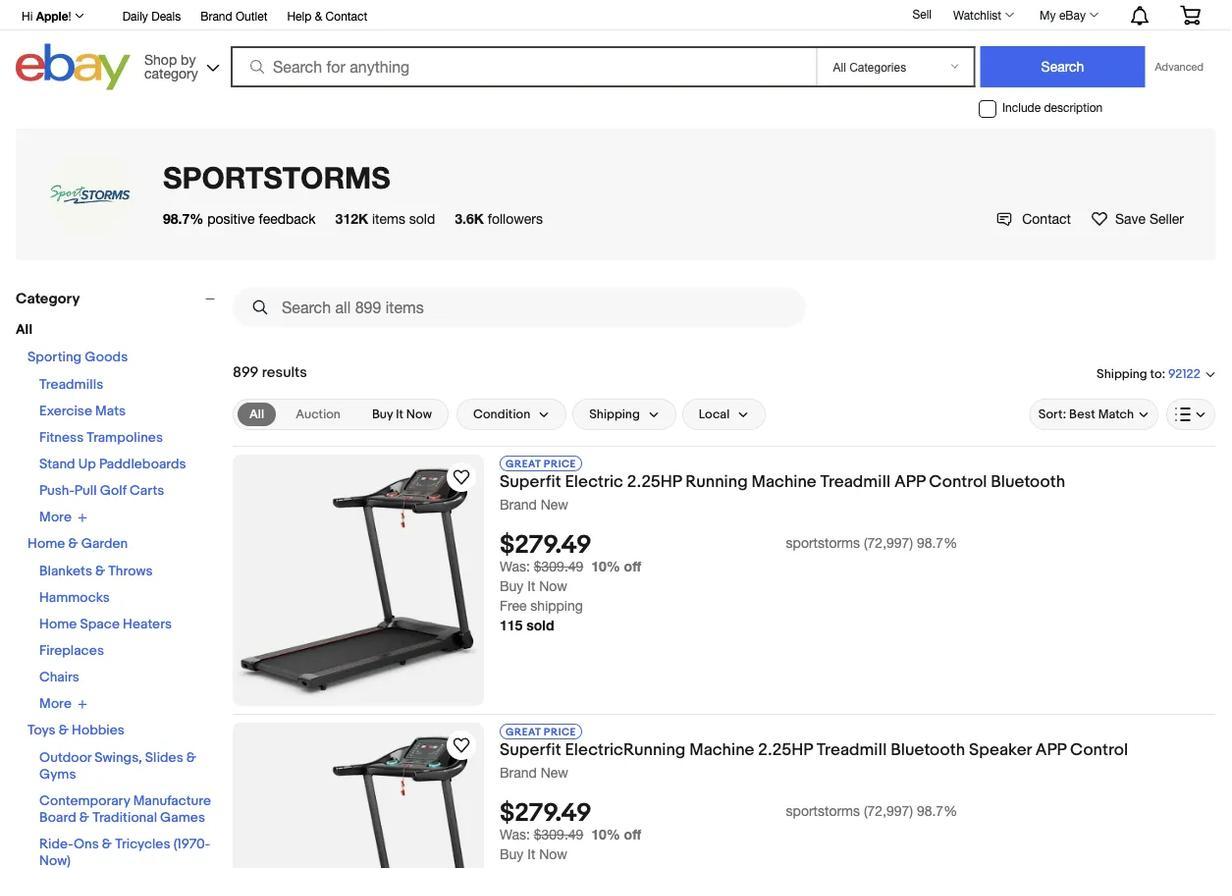 Task type: describe. For each thing, give the bounding box(es) containing it.
toys & hobbies
[[27, 722, 125, 739]]

followers
[[488, 210, 543, 226]]

advanced
[[1155, 60, 1204, 73]]

daily deals link
[[122, 6, 181, 27]]

hobbies
[[72, 722, 125, 739]]

include description
[[1003, 101, 1103, 115]]

help & contact link
[[287, 6, 368, 27]]

local button
[[682, 399, 766, 430]]

hammocks link
[[39, 590, 110, 606]]

it for sportstorms (72,997) 98.7% was: $309.49 10% off buy it now
[[528, 846, 535, 862]]

superfit for superfit electricrunning machine 2.25hp treadmill bluetooth speaker app control
[[500, 739, 561, 760]]

98.7% positive feedback
[[163, 210, 316, 226]]

match
[[1098, 407, 1134, 422]]

2.25hp inside great price superfit  electric 2.25hp running machine treadmill  app control bluetooth brand new
[[627, 471, 682, 492]]

goods
[[85, 349, 128, 366]]

ebay
[[1059, 8, 1086, 22]]

games
[[160, 810, 205, 826]]

slides
[[145, 750, 183, 766]]

now for sportstorms (72,997) 98.7% was: $309.49 10% off buy it now
[[539, 846, 568, 862]]

electricrunning
[[565, 739, 686, 760]]

superfit  electric 2.25hp running machine treadmill  app control bluetooth image
[[233, 455, 484, 706]]

now)
[[39, 853, 71, 869]]

account navigation
[[11, 0, 1216, 30]]

& right ons
[[102, 836, 112, 853]]

none submit inside shop by category banner
[[981, 46, 1145, 87]]

save seller
[[1116, 210, 1184, 226]]

chairs link
[[39, 669, 79, 686]]

sporting
[[27, 349, 82, 366]]

machine inside great price superfit  electric 2.25hp running machine treadmill  app control bluetooth brand new
[[752, 471, 817, 492]]

treadmills
[[39, 377, 103, 393]]

now for sportstorms (72,997) 98.7% was: $309.49 10% off buy it now free shipping 115 sold
[[539, 578, 568, 594]]

apple
[[36, 9, 68, 23]]

stand up paddleboards link
[[39, 456, 186, 473]]

main content containing $279.49
[[233, 280, 1216, 869]]

outdoor
[[39, 750, 91, 766]]

my ebay
[[1040, 8, 1086, 22]]

app inside great price superfit  electric 2.25hp running machine treadmill  app control bluetooth brand new
[[895, 471, 925, 492]]

0 horizontal spatial all
[[16, 322, 32, 338]]

great price superfit  electric 2.25hp running machine treadmill  app control bluetooth brand new
[[500, 458, 1066, 512]]

hi apple !
[[22, 9, 71, 23]]

& inside blankets & throws hammocks home space heaters fireplaces chairs
[[95, 563, 105, 580]]

899
[[233, 363, 259, 381]]

98.7% for sportstorms (72,997) 98.7% was: $309.49 10% off buy it now
[[917, 802, 958, 819]]

more button for push-
[[39, 509, 87, 526]]

great price superfit electricrunning machine 2.25hp treadmill bluetooth speaker app control brand new
[[500, 726, 1128, 780]]

treadmill inside great price superfit  electric 2.25hp running machine treadmill  app control bluetooth brand new
[[821, 471, 891, 492]]

exercise mats link
[[39, 403, 126, 420]]

more button for chairs
[[39, 696, 87, 712]]

3.6k
[[455, 210, 484, 226]]

include
[[1003, 101, 1041, 115]]

chairs
[[39, 669, 79, 686]]

home space heaters link
[[39, 616, 172, 633]]

watch superfit electricrunning machine 2.25hp treadmill bluetooth speaker app control image
[[450, 734, 473, 757]]

0 vertical spatial 98.7%
[[163, 210, 204, 226]]

contemporary manufacture board & traditional games link
[[39, 793, 211, 826]]

control inside great price superfit  electric 2.25hp running machine treadmill  app control bluetooth brand new
[[929, 471, 987, 492]]

toys
[[27, 722, 56, 739]]

shipping
[[531, 598, 583, 614]]

contemporary
[[39, 793, 130, 810]]

1 vertical spatial contact
[[1022, 210, 1071, 226]]

off for sportstorms (72,997) 98.7% was: $309.49 10% off buy it now free shipping 115 sold
[[624, 558, 641, 575]]

condition
[[473, 407, 530, 422]]

more for chairs
[[39, 696, 72, 712]]

auction
[[296, 407, 341, 422]]

was: for sportstorms (72,997) 98.7% was: $309.49 10% off buy it now
[[500, 827, 530, 843]]

& right board
[[79, 810, 89, 826]]

condition button
[[457, 399, 567, 430]]

my ebay link
[[1029, 3, 1108, 27]]

superfit  electric 2.25hp running machine treadmill  app control bluetooth link
[[500, 471, 1216, 495]]

0 vertical spatial it
[[396, 407, 404, 422]]

outdoor swings, slides & gyms link
[[39, 750, 196, 783]]

$279.49 for electric
[[500, 530, 592, 561]]

category button
[[16, 290, 224, 307]]

treadmill inside the great price superfit electricrunning machine 2.25hp treadmill bluetooth speaker app control brand new
[[817, 739, 887, 760]]

!
[[68, 9, 71, 23]]

shop
[[144, 51, 177, 67]]

local
[[699, 407, 730, 422]]

tricycles
[[115, 836, 170, 853]]

home & garden link
[[27, 536, 128, 552]]

best
[[1069, 407, 1096, 422]]

speaker
[[969, 739, 1032, 760]]

All selected text field
[[249, 406, 264, 423]]

$309.49 for sportstorms (72,997) 98.7% was: $309.49 10% off buy it now
[[534, 827, 584, 843]]

new for electric
[[541, 496, 569, 512]]

great price button for electricrunning
[[500, 723, 582, 739]]

deals
[[151, 9, 181, 23]]

superfit electricrunning machine 2.25hp treadmill bluetooth speaker app control heading
[[500, 739, 1128, 760]]

sportstorms for sportstorms (72,997) 98.7% was: $309.49 10% off buy it now
[[786, 802, 860, 819]]

fireplaces
[[39, 643, 104, 659]]

sell
[[913, 7, 932, 21]]

great price button for electric
[[500, 455, 582, 471]]

save
[[1116, 210, 1146, 226]]

free
[[500, 598, 527, 614]]

& up blankets
[[68, 536, 78, 552]]

bluetooth inside great price superfit  electric 2.25hp running machine treadmill  app control bluetooth brand new
[[991, 471, 1066, 492]]

home & garden
[[27, 536, 128, 552]]

sportstorms (72,997) 98.7% was: $309.49 10% off buy it now
[[500, 802, 958, 862]]

sportstorms for sportstorms (72,997) 98.7% was: $309.49 10% off buy it now free shipping 115 sold
[[786, 534, 860, 551]]

shipping for shipping to : 92122
[[1097, 366, 1148, 381]]

positive
[[207, 210, 255, 226]]

$279.49 for electricrunning
[[500, 799, 592, 829]]

seller
[[1150, 210, 1184, 226]]

listing options selector. list view selected. image
[[1175, 407, 1207, 422]]

buy for sportstorms (72,997) 98.7% was: $309.49 10% off buy it now
[[500, 846, 524, 862]]

description
[[1044, 101, 1103, 115]]

control inside the great price superfit electricrunning machine 2.25hp treadmill bluetooth speaker app control brand new
[[1070, 739, 1128, 760]]

superfit electricrunning machine 2.25hp treadmill bluetooth speaker app control link
[[500, 739, 1216, 763]]

blankets & throws hammocks home space heaters fireplaces chairs
[[39, 563, 172, 686]]

treadmills link
[[39, 377, 103, 393]]

running
[[686, 471, 748, 492]]

ons
[[74, 836, 99, 853]]

brand for superfit electricrunning machine 2.25hp treadmill bluetooth speaker app control
[[500, 764, 537, 780]]

throws
[[108, 563, 153, 580]]

sell link
[[904, 7, 941, 21]]

brand for superfit  electric 2.25hp running machine treadmill  app control bluetooth
[[500, 496, 537, 512]]

up
[[78, 456, 96, 473]]

0 vertical spatial home
[[27, 536, 65, 552]]

buy it now
[[372, 407, 432, 422]]



Task type: locate. For each thing, give the bounding box(es) containing it.
sold right items
[[409, 210, 435, 226]]

98.7%
[[163, 210, 204, 226], [917, 534, 958, 551], [917, 802, 958, 819]]

0 vertical spatial 2.25hp
[[627, 471, 682, 492]]

brand outlet link
[[201, 6, 268, 27]]

1 vertical spatial great
[[506, 726, 541, 738]]

2 was: from the top
[[500, 827, 530, 843]]

0 vertical spatial sportstorms
[[786, 534, 860, 551]]

hi
[[22, 9, 33, 23]]

by
[[181, 51, 196, 67]]

1 vertical spatial control
[[1070, 739, 1128, 760]]

brand
[[201, 9, 232, 23], [500, 496, 537, 512], [500, 764, 537, 780]]

new
[[541, 496, 569, 512], [541, 764, 569, 780]]

&
[[315, 9, 322, 23], [68, 536, 78, 552], [95, 563, 105, 580], [59, 722, 69, 739], [186, 750, 196, 766], [79, 810, 89, 826], [102, 836, 112, 853]]

1 superfit from the top
[[500, 471, 561, 492]]

superfit left electric
[[500, 471, 561, 492]]

2 vertical spatial brand
[[500, 764, 537, 780]]

was: inside sportstorms (72,997) 98.7% was: $309.49 10% off buy it now
[[500, 827, 530, 843]]

new for electricrunning
[[541, 764, 569, 780]]

price inside the great price superfit electricrunning machine 2.25hp treadmill bluetooth speaker app control brand new
[[544, 726, 576, 738]]

2 $279.49 from the top
[[500, 799, 592, 829]]

0 horizontal spatial 2.25hp
[[627, 471, 682, 492]]

push-pull golf carts link
[[39, 483, 164, 499]]

0 vertical spatial $309.49
[[534, 558, 584, 575]]

1 vertical spatial bluetooth
[[891, 739, 966, 760]]

Search for anything text field
[[234, 48, 813, 85]]

help & contact
[[287, 9, 368, 23]]

899 results
[[233, 363, 307, 381]]

1 horizontal spatial contact
[[1022, 210, 1071, 226]]

price up electricrunning at the bottom
[[544, 726, 576, 738]]

great for superfit  electric 2.25hp running machine treadmill  app control bluetooth
[[506, 458, 541, 470]]

1 vertical spatial treadmill
[[817, 739, 887, 760]]

machine inside the great price superfit electricrunning machine 2.25hp treadmill bluetooth speaker app control brand new
[[690, 739, 755, 760]]

brand inside account navigation
[[201, 9, 232, 23]]

watchlist link
[[943, 3, 1023, 27]]

0 vertical spatial contact
[[326, 9, 368, 23]]

0 vertical spatial treadmill
[[821, 471, 891, 492]]

$309.49 inside sportstorms (72,997) 98.7% was: $309.49 10% off buy it now free shipping 115 sold
[[534, 558, 584, 575]]

1 great price button from the top
[[500, 455, 582, 471]]

home inside blankets & throws hammocks home space heaters fireplaces chairs
[[39, 616, 77, 633]]

new down electric
[[541, 496, 569, 512]]

all down category
[[16, 322, 32, 338]]

pull
[[74, 483, 97, 499]]

98.7% for sportstorms (72,997) 98.7% was: $309.49 10% off buy it now free shipping 115 sold
[[917, 534, 958, 551]]

great price button right watch superfit electricrunning machine 2.25hp treadmill bluetooth speaker app control "image"
[[500, 723, 582, 739]]

push-
[[39, 483, 75, 499]]

more button down push-
[[39, 509, 87, 526]]

1 vertical spatial home
[[39, 616, 77, 633]]

shop by category banner
[[11, 0, 1216, 95]]

1 vertical spatial brand
[[500, 496, 537, 512]]

(72,997) down superfit  electric 2.25hp running machine treadmill  app control bluetooth link
[[864, 534, 913, 551]]

1 vertical spatial shipping
[[589, 407, 640, 422]]

2 vertical spatial it
[[528, 846, 535, 862]]

1 price from the top
[[544, 458, 576, 470]]

garden
[[81, 536, 128, 552]]

exercise
[[39, 403, 92, 420]]

& inside account navigation
[[315, 9, 322, 23]]

2 more from the top
[[39, 696, 72, 712]]

10% for sportstorms (72,997) 98.7% was: $309.49 10% off buy it now free shipping 115 sold
[[591, 558, 620, 575]]

0 horizontal spatial bluetooth
[[891, 739, 966, 760]]

2 $309.49 from the top
[[534, 827, 584, 843]]

$309.49 inside sportstorms (72,997) 98.7% was: $309.49 10% off buy it now
[[534, 827, 584, 843]]

home up fireplaces
[[39, 616, 77, 633]]

manufacture
[[133, 793, 211, 810]]

traditional
[[92, 810, 157, 826]]

0 horizontal spatial sold
[[409, 210, 435, 226]]

0 vertical spatial price
[[544, 458, 576, 470]]

more down chairs
[[39, 696, 72, 712]]

2 vertical spatial now
[[539, 846, 568, 862]]

sportstorms inside sportstorms (72,997) 98.7% was: $309.49 10% off buy it now
[[786, 802, 860, 819]]

2.25hp inside the great price superfit electricrunning machine 2.25hp treadmill bluetooth speaker app control brand new
[[758, 739, 813, 760]]

blankets
[[39, 563, 92, 580]]

& right help
[[315, 9, 322, 23]]

1 horizontal spatial 2.25hp
[[758, 739, 813, 760]]

brand outlet
[[201, 9, 268, 23]]

more down push-
[[39, 509, 72, 526]]

0 vertical spatial was:
[[500, 558, 530, 575]]

machine right running
[[752, 471, 817, 492]]

auction link
[[284, 403, 352, 426]]

main content
[[233, 280, 1216, 869]]

treadmills exercise mats fitness trampolines stand up paddleboards push-pull golf carts
[[39, 377, 186, 499]]

10% down electricrunning at the bottom
[[591, 827, 620, 843]]

1 vertical spatial more
[[39, 696, 72, 712]]

contact left save
[[1022, 210, 1071, 226]]

1 vertical spatial all
[[249, 407, 264, 422]]

0 vertical spatial sold
[[409, 210, 435, 226]]

new inside great price superfit  electric 2.25hp running machine treadmill  app control bluetooth brand new
[[541, 496, 569, 512]]

0 vertical spatial great
[[506, 458, 541, 470]]

home up blankets
[[27, 536, 65, 552]]

1 great from the top
[[506, 458, 541, 470]]

2 new from the top
[[541, 764, 569, 780]]

shipping left to
[[1097, 366, 1148, 381]]

shipping inside dropdown button
[[589, 407, 640, 422]]

great down condition dropdown button
[[506, 458, 541, 470]]

98.7% inside sportstorms (72,997) 98.7% was: $309.49 10% off buy it now
[[917, 802, 958, 819]]

toys & hobbies link
[[27, 722, 125, 739]]

1 horizontal spatial all
[[249, 407, 264, 422]]

1 vertical spatial $309.49
[[534, 827, 584, 843]]

off inside sportstorms (72,997) 98.7% was: $309.49 10% off buy it now free shipping 115 sold
[[624, 558, 641, 575]]

2 (72,997) from the top
[[864, 802, 913, 819]]

0 horizontal spatial contact
[[326, 9, 368, 23]]

1 vertical spatial new
[[541, 764, 569, 780]]

was: inside sportstorms (72,997) 98.7% was: $309.49 10% off buy it now free shipping 115 sold
[[500, 558, 530, 575]]

now inside sportstorms (72,997) 98.7% was: $309.49 10% off buy it now
[[539, 846, 568, 862]]

2.25hp
[[627, 471, 682, 492], [758, 739, 813, 760]]

great price button
[[500, 455, 582, 471], [500, 723, 582, 739]]

1 vertical spatial (72,997)
[[864, 802, 913, 819]]

superfit inside the great price superfit electricrunning machine 2.25hp treadmill bluetooth speaker app control brand new
[[500, 739, 561, 760]]

2 more button from the top
[[39, 696, 87, 712]]

brand inside great price superfit  electric 2.25hp running machine treadmill  app control bluetooth brand new
[[500, 496, 537, 512]]

2 10% from the top
[[591, 827, 620, 843]]

contact inside account navigation
[[326, 9, 368, 23]]

it
[[396, 407, 404, 422], [528, 578, 535, 594], [528, 846, 535, 862]]

to
[[1150, 366, 1162, 381]]

paddleboards
[[99, 456, 186, 473]]

1 sportstorms from the top
[[786, 534, 860, 551]]

was: for sportstorms (72,997) 98.7% was: $309.49 10% off buy it now free shipping 115 sold
[[500, 558, 530, 575]]

buy it now link
[[360, 403, 444, 426]]

1 vertical spatial $279.49
[[500, 799, 592, 829]]

buy inside sportstorms (72,997) 98.7% was: $309.49 10% off buy it now
[[500, 846, 524, 862]]

2 vertical spatial buy
[[500, 846, 524, 862]]

sportstorms link
[[163, 160, 391, 195]]

0 vertical spatial now
[[406, 407, 432, 422]]

1 horizontal spatial bluetooth
[[991, 471, 1066, 492]]

help
[[287, 9, 312, 23]]

0 vertical spatial $279.49
[[500, 530, 592, 561]]

1 vertical spatial it
[[528, 578, 535, 594]]

0 vertical spatial control
[[929, 471, 987, 492]]

98.7% inside sportstorms (72,997) 98.7% was: $309.49 10% off buy it now free shipping 115 sold
[[917, 534, 958, 551]]

bluetooth
[[991, 471, 1066, 492], [891, 739, 966, 760]]

mats
[[95, 403, 126, 420]]

it for sportstorms (72,997) 98.7% was: $309.49 10% off buy it now free shipping 115 sold
[[528, 578, 535, 594]]

price up electric
[[544, 458, 576, 470]]

bluetooth inside the great price superfit electricrunning machine 2.25hp treadmill bluetooth speaker app control brand new
[[891, 739, 966, 760]]

312k items sold
[[335, 210, 435, 226]]

sportstorms inside sportstorms (72,997) 98.7% was: $309.49 10% off buy it now free shipping 115 sold
[[786, 534, 860, 551]]

great inside the great price superfit electricrunning machine 2.25hp treadmill bluetooth speaker app control brand new
[[506, 726, 541, 738]]

bluetooth down sort: on the top right of the page
[[991, 471, 1066, 492]]

contact link
[[997, 210, 1071, 227]]

1 vertical spatial 98.7%
[[917, 534, 958, 551]]

superfit right watch superfit electricrunning machine 2.25hp treadmill bluetooth speaker app control "image"
[[500, 739, 561, 760]]

10% inside sportstorms (72,997) 98.7% was: $309.49 10% off buy it now free shipping 115 sold
[[591, 558, 620, 575]]

buy inside sportstorms (72,997) 98.7% was: $309.49 10% off buy it now free shipping 115 sold
[[500, 578, 524, 594]]

10% for sportstorms (72,997) 98.7% was: $309.49 10% off buy it now
[[591, 827, 620, 843]]

0 vertical spatial off
[[624, 558, 641, 575]]

0 vertical spatial superfit
[[500, 471, 561, 492]]

superfit electricrunning machine 2.25hp treadmill bluetooth speaker app control image
[[233, 723, 484, 869]]

off for sportstorms (72,997) 98.7% was: $309.49 10% off buy it now
[[624, 827, 641, 843]]

machine up sportstorms (72,997) 98.7% was: $309.49 10% off buy it now
[[690, 739, 755, 760]]

1 vertical spatial app
[[1036, 739, 1067, 760]]

fitness trampolines link
[[39, 430, 163, 446]]

sort: best match
[[1039, 407, 1134, 422]]

0 vertical spatial bluetooth
[[991, 471, 1066, 492]]

great
[[506, 458, 541, 470], [506, 726, 541, 738]]

daily
[[122, 9, 148, 23]]

shipping button
[[573, 399, 676, 430]]

92122
[[1169, 367, 1201, 382]]

1 $279.49 from the top
[[500, 530, 592, 561]]

heaters
[[123, 616, 172, 633]]

115
[[500, 617, 523, 634]]

:
[[1162, 366, 1166, 381]]

1 vertical spatial price
[[544, 726, 576, 738]]

outdoor swings, slides & gyms contemporary manufacture board & traditional games ride-ons & tricycles (1970- now)
[[39, 750, 211, 869]]

& down 'garden'
[[95, 563, 105, 580]]

sportstorms down superfit  electric 2.25hp running machine treadmill  app control bluetooth link
[[786, 534, 860, 551]]

all down 899
[[249, 407, 264, 422]]

None submit
[[981, 46, 1145, 87]]

0 vertical spatial more
[[39, 509, 72, 526]]

category
[[16, 290, 80, 307]]

0 horizontal spatial shipping
[[589, 407, 640, 422]]

buy for sportstorms (72,997) 98.7% was: $309.49 10% off buy it now free shipping 115 sold
[[500, 578, 524, 594]]

& right "slides"
[[186, 750, 196, 766]]

ride-
[[39, 836, 74, 853]]

& right toys
[[59, 722, 69, 739]]

0 vertical spatial shipping
[[1097, 366, 1148, 381]]

superfit for superfit  electric 2.25hp running machine treadmill  app control bluetooth
[[500, 471, 561, 492]]

app inside the great price superfit electricrunning machine 2.25hp treadmill bluetooth speaker app control brand new
[[1036, 739, 1067, 760]]

off inside sportstorms (72,997) 98.7% was: $309.49 10% off buy it now
[[624, 827, 641, 843]]

10% down electric
[[591, 558, 620, 575]]

price for electricrunning
[[544, 726, 576, 738]]

2 great price button from the top
[[500, 723, 582, 739]]

great for superfit electricrunning machine 2.25hp treadmill bluetooth speaker app control
[[506, 726, 541, 738]]

(72,997) for sportstorms (72,997) 98.7% was: $309.49 10% off buy it now
[[864, 802, 913, 819]]

2 price from the top
[[544, 726, 576, 738]]

2 superfit from the top
[[500, 739, 561, 760]]

1 horizontal spatial app
[[1036, 739, 1067, 760]]

daily deals
[[122, 9, 181, 23]]

contact right help
[[326, 9, 368, 23]]

0 vertical spatial (72,997)
[[864, 534, 913, 551]]

shipping for shipping
[[589, 407, 640, 422]]

was:
[[500, 558, 530, 575], [500, 827, 530, 843]]

0 vertical spatial 10%
[[591, 558, 620, 575]]

sportstorms down the great price superfit electricrunning machine 2.25hp treadmill bluetooth speaker app control brand new
[[786, 802, 860, 819]]

your shopping cart image
[[1179, 5, 1202, 25]]

brand inside the great price superfit electricrunning machine 2.25hp treadmill bluetooth speaker app control brand new
[[500, 764, 537, 780]]

1 more from the top
[[39, 509, 72, 526]]

2 great from the top
[[506, 726, 541, 738]]

now inside sportstorms (72,997) 98.7% was: $309.49 10% off buy it now free shipping 115 sold
[[539, 578, 568, 594]]

sold inside sportstorms (72,997) 98.7% was: $309.49 10% off buy it now free shipping 115 sold
[[527, 617, 554, 634]]

0 vertical spatial app
[[895, 471, 925, 492]]

0 vertical spatial new
[[541, 496, 569, 512]]

more button down chairs
[[39, 696, 87, 712]]

superfit inside great price superfit  electric 2.25hp running machine treadmill  app control bluetooth brand new
[[500, 471, 561, 492]]

2 off from the top
[[624, 827, 641, 843]]

advanced link
[[1145, 47, 1214, 86]]

new down electricrunning at the bottom
[[541, 764, 569, 780]]

superfit  electric 2.25hp running machine treadmill  app control bluetooth heading
[[500, 471, 1066, 492]]

watch superfit  electric 2.25hp running machine treadmill  app control bluetooth image
[[450, 465, 473, 489]]

1 horizontal spatial control
[[1070, 739, 1128, 760]]

stand
[[39, 456, 75, 473]]

sporting goods
[[27, 349, 128, 366]]

hammocks
[[39, 590, 110, 606]]

price for electric
[[544, 458, 576, 470]]

1 new from the top
[[541, 496, 569, 512]]

fitness
[[39, 430, 84, 446]]

2 sportstorms from the top
[[786, 802, 860, 819]]

1 vertical spatial more button
[[39, 696, 87, 712]]

off
[[624, 558, 641, 575], [624, 827, 641, 843]]

Search all 899 items field
[[233, 288, 806, 327]]

1 vertical spatial 10%
[[591, 827, 620, 843]]

0 vertical spatial buy
[[372, 407, 393, 422]]

1 vertical spatial great price button
[[500, 723, 582, 739]]

new inside the great price superfit electricrunning machine 2.25hp treadmill bluetooth speaker app control brand new
[[541, 764, 569, 780]]

bluetooth left the speaker
[[891, 739, 966, 760]]

price inside great price superfit  electric 2.25hp running machine treadmill  app control bluetooth brand new
[[544, 458, 576, 470]]

sportstorms image
[[47, 151, 134, 238]]

1 (72,997) from the top
[[864, 534, 913, 551]]

$309.49
[[534, 558, 584, 575], [534, 827, 584, 843]]

great price button down condition dropdown button
[[500, 455, 582, 471]]

1 more button from the top
[[39, 509, 87, 526]]

machine
[[752, 471, 817, 492], [690, 739, 755, 760]]

(72,997) for sportstorms (72,997) 98.7% was: $309.49 10% off buy it now free shipping 115 sold
[[864, 534, 913, 551]]

(72,997) down superfit electricrunning machine 2.25hp treadmill bluetooth speaker app control link
[[864, 802, 913, 819]]

great inside great price superfit  electric 2.25hp running machine treadmill  app control bluetooth brand new
[[506, 458, 541, 470]]

0 vertical spatial more button
[[39, 509, 87, 526]]

1 vertical spatial buy
[[500, 578, 524, 594]]

0 horizontal spatial app
[[895, 471, 925, 492]]

0 horizontal spatial control
[[929, 471, 987, 492]]

1 vertical spatial machine
[[690, 739, 755, 760]]

my
[[1040, 8, 1056, 22]]

electric
[[565, 471, 624, 492]]

ride-ons & tricycles (1970- now) link
[[39, 836, 210, 869]]

1 vertical spatial was:
[[500, 827, 530, 843]]

watchlist
[[953, 8, 1002, 22]]

1 10% from the top
[[591, 558, 620, 575]]

10% inside sportstorms (72,997) 98.7% was: $309.49 10% off buy it now
[[591, 827, 620, 843]]

shop by category button
[[136, 44, 224, 86]]

sort: best match button
[[1030, 399, 1159, 430]]

it inside sportstorms (72,997) 98.7% was: $309.49 10% off buy it now free shipping 115 sold
[[528, 578, 535, 594]]

more for push-pull golf carts
[[39, 509, 72, 526]]

golf
[[100, 483, 127, 499]]

1 vertical spatial sold
[[527, 617, 554, 634]]

(72,997) inside sportstorms (72,997) 98.7% was: $309.49 10% off buy it now
[[864, 802, 913, 819]]

1 vertical spatial now
[[539, 578, 568, 594]]

1 off from the top
[[624, 558, 641, 575]]

1 vertical spatial off
[[624, 827, 641, 843]]

blankets & throws link
[[39, 563, 153, 580]]

outlet
[[236, 9, 268, 23]]

sportstorms (72,997) 98.7% was: $309.49 10% off buy it now free shipping 115 sold
[[500, 534, 958, 634]]

1 horizontal spatial shipping
[[1097, 366, 1148, 381]]

great right watch superfit electricrunning machine 2.25hp treadmill bluetooth speaker app control "image"
[[506, 726, 541, 738]]

1 vertical spatial superfit
[[500, 739, 561, 760]]

1 vertical spatial 2.25hp
[[758, 739, 813, 760]]

save seller button
[[1091, 208, 1184, 229]]

$309.49 for sportstorms (72,997) 98.7% was: $309.49 10% off buy it now free shipping 115 sold
[[534, 558, 584, 575]]

1 horizontal spatial sold
[[527, 617, 554, 634]]

2 vertical spatial 98.7%
[[917, 802, 958, 819]]

1 vertical spatial sportstorms
[[786, 802, 860, 819]]

sold down shipping
[[527, 617, 554, 634]]

shipping up electric
[[589, 407, 640, 422]]

home
[[27, 536, 65, 552], [39, 616, 77, 633]]

1 $309.49 from the top
[[534, 558, 584, 575]]

it inside sportstorms (72,997) 98.7% was: $309.49 10% off buy it now
[[528, 846, 535, 862]]

(72,997) inside sportstorms (72,997) 98.7% was: $309.49 10% off buy it now free shipping 115 sold
[[864, 534, 913, 551]]

1 was: from the top
[[500, 558, 530, 575]]

sportstorms
[[786, 534, 860, 551], [786, 802, 860, 819]]

0 vertical spatial great price button
[[500, 455, 582, 471]]

shipping inside shipping to : 92122
[[1097, 366, 1148, 381]]

swings,
[[95, 750, 142, 766]]

0 vertical spatial machine
[[752, 471, 817, 492]]

0 vertical spatial brand
[[201, 9, 232, 23]]

space
[[80, 616, 120, 633]]

items
[[372, 210, 406, 226]]

results
[[262, 363, 307, 381]]

0 vertical spatial all
[[16, 322, 32, 338]]

fireplaces link
[[39, 643, 104, 659]]

gyms
[[39, 766, 76, 783]]



Task type: vqa. For each thing, say whether or not it's contained in the screenshot.
the Shop inside the Shop by category
no



